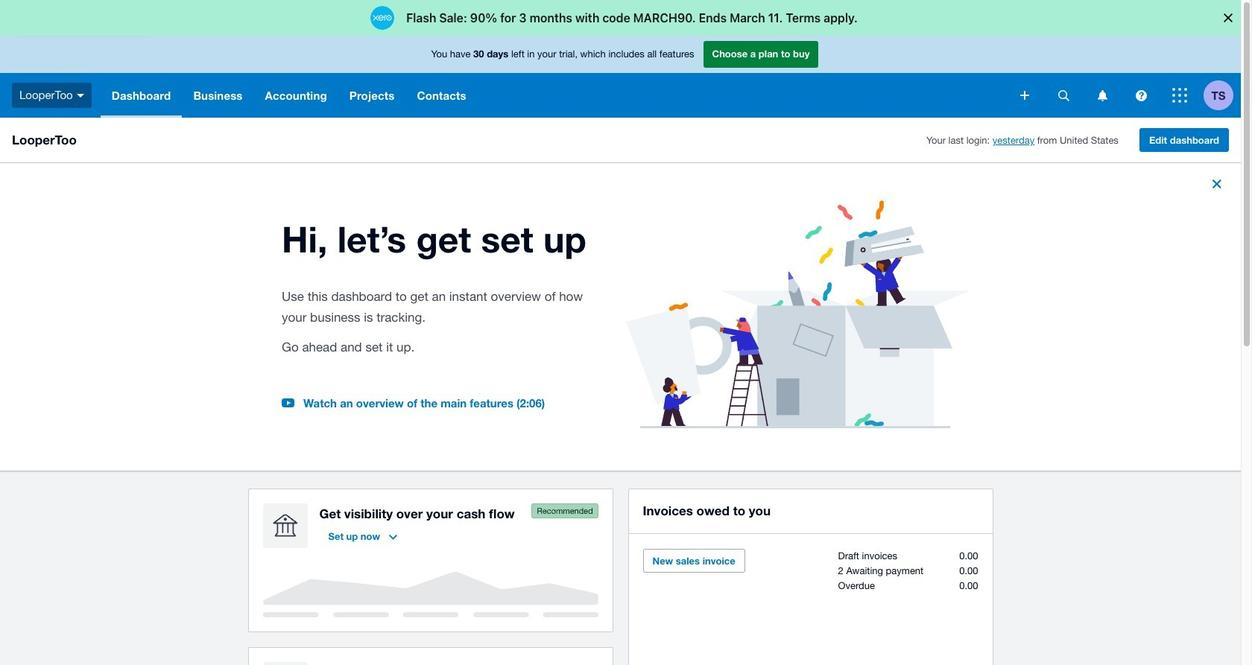 Task type: describe. For each thing, give the bounding box(es) containing it.
2 horizontal spatial svg image
[[1098, 90, 1108, 101]]

1 horizontal spatial svg image
[[1021, 91, 1030, 100]]

1 horizontal spatial svg image
[[1136, 90, 1147, 101]]

close image
[[1206, 172, 1230, 196]]



Task type: vqa. For each thing, say whether or not it's contained in the screenshot.
Banner
yes



Task type: locate. For each thing, give the bounding box(es) containing it.
banking preview line graph image
[[263, 572, 598, 618]]

svg image
[[1173, 88, 1188, 103], [1059, 90, 1070, 101], [1136, 90, 1147, 101]]

svg image
[[1098, 90, 1108, 101], [1021, 91, 1030, 100], [77, 94, 84, 98]]

banner
[[0, 36, 1242, 118]]

recommended icon image
[[531, 504, 598, 519]]

dialog
[[0, 0, 1253, 36]]

banking icon image
[[263, 504, 308, 549]]

0 horizontal spatial svg image
[[77, 94, 84, 98]]

0 horizontal spatial svg image
[[1059, 90, 1070, 101]]

2 horizontal spatial svg image
[[1173, 88, 1188, 103]]



